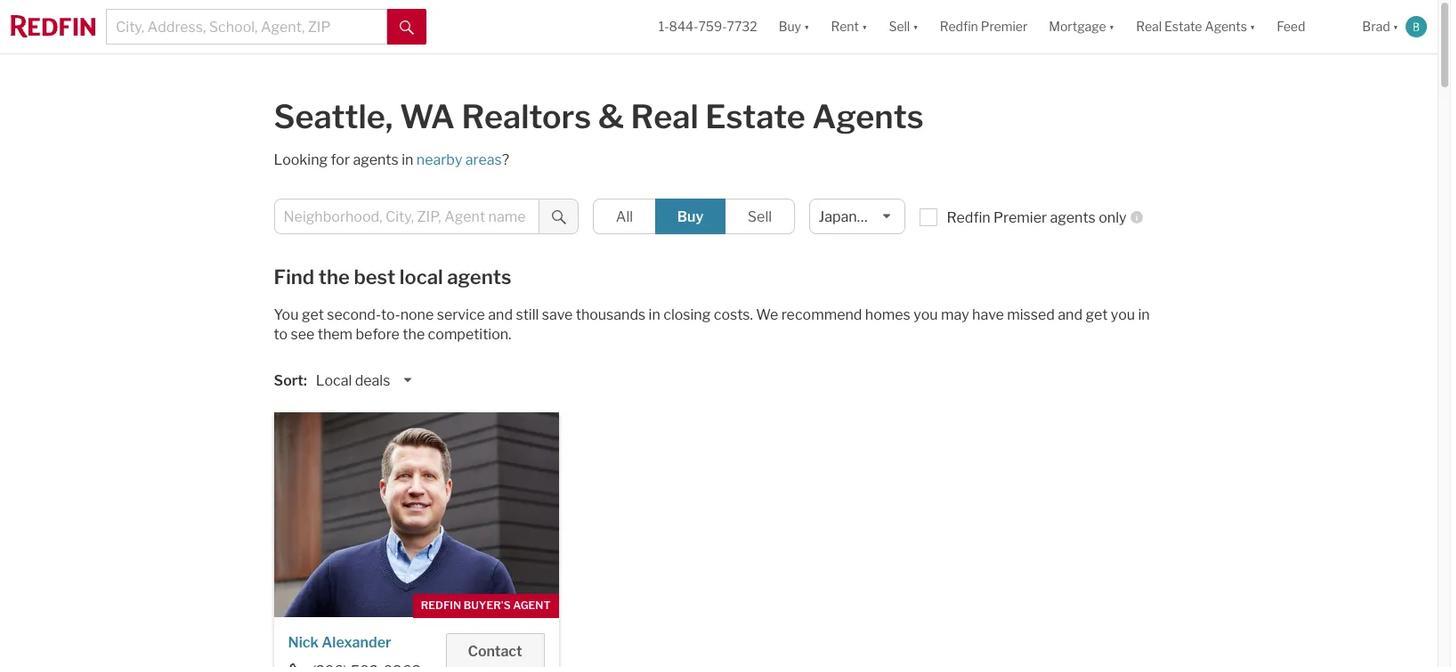 Task type: describe. For each thing, give the bounding box(es) containing it.
option group containing all
[[593, 199, 795, 234]]

local
[[400, 265, 443, 289]]

homes
[[866, 306, 911, 323]]

still
[[516, 306, 539, 323]]

feed
[[1278, 19, 1306, 34]]

japanese
[[819, 208, 881, 225]]

nick alexander link
[[288, 634, 392, 651]]

sell for sell
[[748, 208, 772, 225]]

wa
[[400, 97, 455, 136]]

buy ▾ button
[[768, 0, 821, 53]]

redfin
[[421, 599, 462, 612]]

thousands
[[576, 306, 646, 323]]

mortgage ▾ button
[[1049, 0, 1115, 53]]

All radio
[[593, 199, 656, 234]]

buy ▾
[[779, 19, 810, 34]]

real estate agents ▾ link
[[1137, 0, 1256, 53]]

brad ▾
[[1363, 19, 1399, 34]]

1 you from the left
[[914, 306, 938, 323]]

redfin premier agents only
[[947, 209, 1127, 226]]

agents for premier
[[1051, 209, 1096, 226]]

missed
[[1008, 306, 1055, 323]]

redfin for redfin premier
[[940, 19, 979, 34]]

you
[[274, 306, 299, 323]]

areas
[[466, 151, 502, 168]]

contact button
[[446, 633, 545, 667]]

▾ for mortgage ▾
[[1110, 19, 1115, 34]]

2 and from the left
[[1058, 306, 1083, 323]]

mortgage ▾ button
[[1039, 0, 1126, 53]]

1 vertical spatial real
[[631, 97, 699, 136]]

real estate agents ▾ button
[[1126, 0, 1267, 53]]

nearby areas link
[[417, 151, 502, 168]]

premier for redfin premier agents only
[[994, 209, 1048, 226]]

competition.
[[428, 326, 512, 343]]

rent ▾ button
[[831, 0, 868, 53]]

may
[[941, 306, 970, 323]]

all
[[616, 208, 633, 225]]

▾ for brad ▾
[[1394, 19, 1399, 34]]

▾ for rent ▾
[[862, 19, 868, 34]]

best
[[354, 265, 396, 289]]

closing
[[664, 306, 711, 323]]

local
[[316, 372, 352, 389]]

1 vertical spatial estate
[[706, 97, 806, 136]]

759-
[[699, 19, 727, 34]]

agents for for
[[353, 151, 399, 168]]

2 horizontal spatial in
[[1139, 306, 1151, 323]]

redfin buyer's agent
[[421, 599, 551, 612]]

seattle,
[[274, 97, 393, 136]]

&
[[598, 97, 624, 136]]

sell ▾
[[889, 19, 919, 34]]

rent ▾
[[831, 19, 868, 34]]

Sell radio
[[725, 199, 795, 234]]

▾ for buy ▾
[[804, 19, 810, 34]]

1 and from the left
[[488, 306, 513, 323]]

sell ▾ button
[[879, 0, 930, 53]]

agents inside dropdown button
[[1206, 19, 1248, 34]]

1-844-759-7732 link
[[659, 19, 758, 34]]

photo of nick alexander image
[[274, 412, 559, 617]]

estate inside dropdown button
[[1165, 19, 1203, 34]]

to
[[274, 326, 288, 343]]

we
[[756, 306, 779, 323]]

0 vertical spatial the
[[319, 265, 350, 289]]

844-
[[669, 19, 699, 34]]

only
[[1099, 209, 1127, 226]]

feed button
[[1267, 0, 1352, 53]]

sell for sell ▾
[[889, 19, 910, 34]]

submit search image
[[552, 210, 566, 224]]

buy for buy
[[677, 208, 704, 225]]

seattle, wa realtors & real estate agents
[[274, 97, 924, 136]]



Task type: vqa. For each thing, say whether or not it's contained in the screenshot.
Real to the bottom
yes



Task type: locate. For each thing, give the bounding box(es) containing it.
buy ▾ button
[[779, 0, 810, 53]]

sell inside dropdown button
[[889, 19, 910, 34]]

the
[[319, 265, 350, 289], [403, 326, 425, 343]]

Neighborhood, City, ZIP, Agent name search field
[[274, 199, 540, 234]]

costs.
[[714, 306, 753, 323]]

6 ▾ from the left
[[1394, 19, 1399, 34]]

looking
[[274, 151, 328, 168]]

2 vertical spatial agents
[[447, 265, 512, 289]]

see
[[291, 326, 315, 343]]

nearby
[[417, 151, 463, 168]]

local deals
[[316, 372, 390, 389]]

redfin
[[940, 19, 979, 34], [947, 209, 991, 226]]

7732
[[727, 19, 758, 34]]

1 horizontal spatial estate
[[1165, 19, 1203, 34]]

buyer's
[[464, 599, 511, 612]]

0 vertical spatial agents
[[1206, 19, 1248, 34]]

1 vertical spatial agents
[[813, 97, 924, 136]]

0 horizontal spatial sell
[[748, 208, 772, 225]]

1 horizontal spatial real
[[1137, 19, 1162, 34]]

1 vertical spatial agents
[[1051, 209, 1096, 226]]

1 horizontal spatial agents
[[447, 265, 512, 289]]

buy
[[779, 19, 802, 34], [677, 208, 704, 225]]

2 horizontal spatial agents
[[1051, 209, 1096, 226]]

agents
[[353, 151, 399, 168], [1051, 209, 1096, 226], [447, 265, 512, 289]]

alexander
[[322, 634, 392, 651]]

realtors
[[462, 97, 592, 136]]

real estate agents ▾
[[1137, 19, 1256, 34]]

premier
[[981, 19, 1028, 34], [994, 209, 1048, 226]]

1 horizontal spatial agents
[[1206, 19, 1248, 34]]

rent ▾ button
[[821, 0, 879, 53]]

1 ▾ from the left
[[804, 19, 810, 34]]

4 ▾ from the left
[[1110, 19, 1115, 34]]

and right the 'missed'
[[1058, 306, 1083, 323]]

looking for agents in nearby areas ?
[[274, 151, 510, 168]]

buy for buy ▾
[[779, 19, 802, 34]]

0 vertical spatial estate
[[1165, 19, 1203, 34]]

submit search image
[[400, 20, 414, 34]]

the right find in the top of the page
[[319, 265, 350, 289]]

premier for redfin premier
[[981, 19, 1028, 34]]

find
[[274, 265, 315, 289]]

redfin premier button
[[930, 0, 1039, 53]]

1-844-759-7732
[[659, 19, 758, 34]]

5 ▾ from the left
[[1250, 19, 1256, 34]]

sell right the rent ▾
[[889, 19, 910, 34]]

agents up service
[[447, 265, 512, 289]]

user photo image
[[1406, 16, 1428, 37]]

1 get from the left
[[302, 306, 324, 323]]

0 vertical spatial real
[[1137, 19, 1162, 34]]

get
[[302, 306, 324, 323], [1086, 306, 1108, 323]]

1 horizontal spatial in
[[649, 306, 661, 323]]

1 horizontal spatial buy
[[779, 19, 802, 34]]

▾ right brad
[[1394, 19, 1399, 34]]

▾ inside dropdown button
[[1250, 19, 1256, 34]]

them
[[318, 326, 353, 343]]

?
[[502, 151, 510, 168]]

sell right buy 'option' on the top
[[748, 208, 772, 225]]

buy inside 'option'
[[677, 208, 704, 225]]

Buy radio
[[655, 199, 726, 234]]

1 horizontal spatial the
[[403, 326, 425, 343]]

0 vertical spatial redfin
[[940, 19, 979, 34]]

1 horizontal spatial sell
[[889, 19, 910, 34]]

0 vertical spatial buy
[[779, 19, 802, 34]]

agents left only
[[1051, 209, 1096, 226]]

mortgage
[[1049, 19, 1107, 34]]

3 ▾ from the left
[[913, 19, 919, 34]]

City, Address, School, Agent, ZIP search field
[[106, 9, 387, 45]]

0 horizontal spatial in
[[402, 151, 414, 168]]

real right the &
[[631, 97, 699, 136]]

before
[[356, 326, 400, 343]]

▾
[[804, 19, 810, 34], [862, 19, 868, 34], [913, 19, 919, 34], [1110, 19, 1115, 34], [1250, 19, 1256, 34], [1394, 19, 1399, 34]]

buy right all radio
[[677, 208, 704, 225]]

to-
[[381, 306, 401, 323]]

0 horizontal spatial buy
[[677, 208, 704, 225]]

▾ left feed
[[1250, 19, 1256, 34]]

sell ▾ button
[[889, 0, 919, 53]]

▾ right the rent ▾
[[913, 19, 919, 34]]

▾ for sell ▾
[[913, 19, 919, 34]]

recommend
[[782, 306, 863, 323]]

1 vertical spatial redfin
[[947, 209, 991, 226]]

1 vertical spatial the
[[403, 326, 425, 343]]

0 vertical spatial sell
[[889, 19, 910, 34]]

sell
[[889, 19, 910, 34], [748, 208, 772, 225]]

1 horizontal spatial and
[[1058, 306, 1083, 323]]

real right mortgage ▾
[[1137, 19, 1162, 34]]

option group
[[593, 199, 795, 234]]

the inside you get second-to-none service and still save thousands in closing costs. we recommend homes you may have missed and get you in to see them before the competition.
[[403, 326, 425, 343]]

nick alexander
[[288, 634, 392, 651]]

agents right for
[[353, 151, 399, 168]]

2 ▾ from the left
[[862, 19, 868, 34]]

save
[[542, 306, 573, 323]]

2 you from the left
[[1111, 306, 1136, 323]]

nick
[[288, 634, 319, 651]]

1 horizontal spatial you
[[1111, 306, 1136, 323]]

0 horizontal spatial get
[[302, 306, 324, 323]]

buy inside dropdown button
[[779, 19, 802, 34]]

0 horizontal spatial agents
[[813, 97, 924, 136]]

0 vertical spatial premier
[[981, 19, 1028, 34]]

0 horizontal spatial and
[[488, 306, 513, 323]]

none
[[401, 306, 434, 323]]

1 horizontal spatial get
[[1086, 306, 1108, 323]]

brad
[[1363, 19, 1391, 34]]

▾ left rent
[[804, 19, 810, 34]]

0 horizontal spatial you
[[914, 306, 938, 323]]

real inside dropdown button
[[1137, 19, 1162, 34]]

2 get from the left
[[1086, 306, 1108, 323]]

the down none
[[403, 326, 425, 343]]

you get second-to-none service and still save thousands in closing costs. we recommend homes you may have missed and get you in to see them before the competition.
[[274, 306, 1151, 343]]

1 vertical spatial sell
[[748, 208, 772, 225]]

premier inside redfin premier button
[[981, 19, 1028, 34]]

get right the 'missed'
[[1086, 306, 1108, 323]]

1 vertical spatial premier
[[994, 209, 1048, 226]]

agents
[[1206, 19, 1248, 34], [813, 97, 924, 136]]

find the best local agents
[[274, 265, 512, 289]]

have
[[973, 306, 1005, 323]]

in
[[402, 151, 414, 168], [649, 306, 661, 323], [1139, 306, 1151, 323]]

0 vertical spatial agents
[[353, 151, 399, 168]]

▾ right rent
[[862, 19, 868, 34]]

estate
[[1165, 19, 1203, 34], [706, 97, 806, 136]]

sell inside radio
[[748, 208, 772, 225]]

0 horizontal spatial estate
[[706, 97, 806, 136]]

and
[[488, 306, 513, 323], [1058, 306, 1083, 323]]

you
[[914, 306, 938, 323], [1111, 306, 1136, 323]]

mortgage ▾
[[1049, 19, 1115, 34]]

redfin inside button
[[940, 19, 979, 34]]

redfin premier
[[940, 19, 1028, 34]]

agent
[[513, 599, 551, 612]]

get up the see
[[302, 306, 324, 323]]

0 horizontal spatial agents
[[353, 151, 399, 168]]

service
[[437, 306, 485, 323]]

and left still
[[488, 306, 513, 323]]

second-
[[327, 306, 381, 323]]

sort:
[[274, 372, 307, 389]]

redfin for redfin premier agents only
[[947, 209, 991, 226]]

0 horizontal spatial the
[[319, 265, 350, 289]]

1-
[[659, 19, 669, 34]]

deals
[[355, 372, 390, 389]]

real
[[1137, 19, 1162, 34], [631, 97, 699, 136]]

▾ right mortgage
[[1110, 19, 1115, 34]]

rent
[[831, 19, 859, 34]]

0 horizontal spatial real
[[631, 97, 699, 136]]

contact
[[468, 643, 522, 660]]

1 vertical spatial buy
[[677, 208, 704, 225]]

buy right 7732
[[779, 19, 802, 34]]

for
[[331, 151, 350, 168]]



